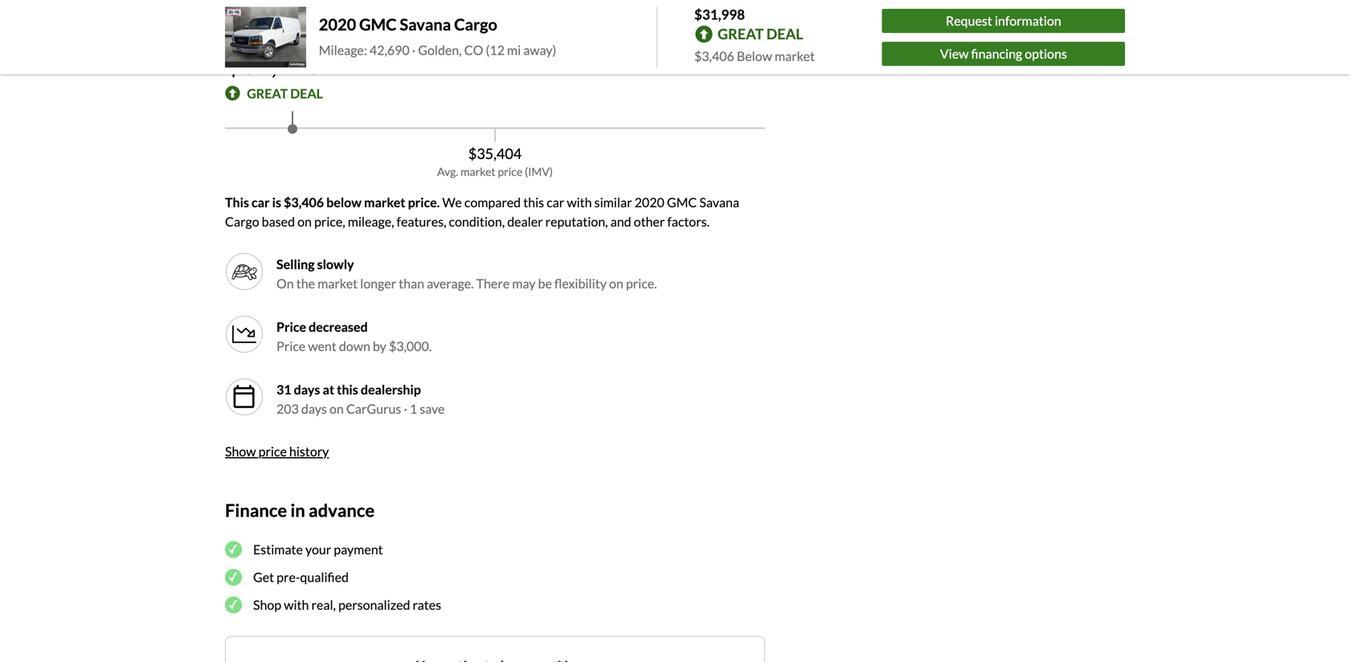 Task type: vqa. For each thing, say whether or not it's contained in the screenshot.
menu bar containing Buy
no



Task type: describe. For each thing, give the bounding box(es) containing it.
personalized
[[338, 597, 410, 613]]

finance in advance
[[225, 500, 375, 521]]

great deal
[[718, 25, 803, 43]]

selling slowly on the market longer than average. there may be flexibility on price.
[[276, 256, 657, 291]]

request
[[946, 13, 992, 28]]

price,
[[314, 214, 345, 229]]

great
[[718, 25, 764, 43]]

on inside selling slowly on the market longer than average. there may be flexibility on price.
[[609, 275, 623, 291]]

· inside 31 days at this dealership 203 days on cargurus · 1 save
[[404, 401, 407, 416]]

2020 inside the "2020 gmc savana cargo mileage: 42,690 · golden, co (12 mi away)"
[[319, 15, 356, 34]]

car inside we compared this car with similar 2020 gmc savana cargo based on price, mileage, features, condition, dealer reputation, and other factors.
[[547, 194, 564, 210]]

by
[[373, 338, 386, 354]]

save
[[420, 401, 445, 416]]

31 days at this dealership 203 days on cargurus · 1 save
[[276, 382, 445, 416]]

flexibility
[[554, 275, 607, 291]]

1 vertical spatial days
[[301, 401, 327, 416]]

2020 gmc savana cargo image
[[225, 7, 306, 68]]

great deal image
[[225, 86, 240, 101]]

estimate your payment
[[253, 542, 383, 557]]

view financing options button
[[882, 42, 1125, 66]]

1 vertical spatial price
[[258, 443, 287, 459]]

view financing options
[[940, 46, 1067, 61]]

slowly
[[317, 256, 354, 272]]

options
[[1025, 46, 1067, 61]]

this inside 31 days at this dealership 203 days on cargurus · 1 save
[[337, 382, 358, 397]]

other
[[634, 214, 665, 229]]

finance
[[225, 500, 287, 521]]

market inside selling slowly on the market longer than average. there may be flexibility on price.
[[317, 275, 358, 291]]

below
[[326, 194, 362, 210]]

dealership
[[361, 382, 421, 397]]

get pre-qualified
[[253, 569, 349, 585]]

below
[[737, 48, 772, 64]]

on
[[276, 275, 294, 291]]

this
[[225, 194, 249, 210]]

real,
[[311, 597, 336, 613]]

market up mileage,
[[364, 194, 405, 210]]

price inside $35,404 avg. market price (imv)
[[498, 165, 522, 178]]

there
[[476, 275, 510, 291]]

cargo inside the "2020 gmc savana cargo mileage: 42,690 · golden, co (12 mi away)"
[[454, 15, 497, 34]]

$3,406 below market
[[694, 48, 815, 64]]

market down deal
[[775, 48, 815, 64]]

great
[[247, 85, 288, 101]]

co
[[464, 42, 483, 58]]

$3,000.
[[389, 338, 432, 354]]

on inside we compared this car with similar 2020 gmc savana cargo based on price, mileage, features, condition, dealer reputation, and other factors.
[[297, 214, 312, 229]]

information
[[995, 13, 1061, 28]]

deal
[[766, 25, 803, 43]]

show price history
[[225, 443, 329, 459]]

31
[[276, 382, 291, 397]]

we
[[442, 194, 462, 210]]

similar
[[594, 194, 632, 210]]

$35,404
[[468, 144, 522, 162]]

advance
[[309, 500, 375, 521]]

$35,404 avg. market price (imv)
[[437, 144, 553, 178]]

the
[[296, 275, 315, 291]]

at
[[323, 382, 334, 397]]

cargo inside we compared this car with similar 2020 gmc savana cargo based on price, mileage, features, condition, dealer reputation, and other factors.
[[225, 214, 259, 229]]

31 days at this dealership image
[[225, 377, 264, 416]]

great deal
[[247, 85, 323, 101]]

deal
[[290, 85, 323, 101]]

factors.
[[667, 214, 710, 229]]

gmc inside we compared this car with similar 2020 gmc savana cargo based on price, mileage, features, condition, dealer reputation, and other factors.
[[667, 194, 697, 210]]

this inside we compared this car with similar 2020 gmc savana cargo based on price, mileage, features, condition, dealer reputation, and other factors.
[[523, 194, 544, 210]]

away)
[[523, 42, 556, 58]]

savana inside we compared this car with similar 2020 gmc savana cargo based on price, mileage, features, condition, dealer reputation, and other factors.
[[699, 194, 739, 210]]

203
[[276, 401, 299, 416]]

qualified
[[300, 569, 349, 585]]

view
[[940, 46, 969, 61]]

avg.
[[437, 165, 458, 178]]

0 horizontal spatial with
[[284, 597, 309, 613]]

request information
[[946, 13, 1061, 28]]

2 price from the top
[[276, 338, 306, 354]]

down
[[339, 338, 370, 354]]

financing
[[971, 46, 1022, 61]]

rates
[[413, 597, 441, 613]]

price decreased price went down by $3,000.
[[276, 319, 432, 354]]

your
[[305, 542, 331, 557]]



Task type: locate. For each thing, give the bounding box(es) containing it.
$31,998 for $3,406
[[694, 6, 745, 23]]

1 horizontal spatial cargo
[[454, 15, 497, 34]]

0 vertical spatial days
[[294, 382, 320, 397]]

1 vertical spatial with
[[284, 597, 309, 613]]

reputation,
[[545, 214, 608, 229]]

0 horizontal spatial price.
[[408, 194, 440, 210]]

this up dealer
[[523, 194, 544, 210]]

$31,998 up 'great'
[[694, 6, 745, 23]]

· right 42,690
[[412, 42, 416, 58]]

be
[[538, 275, 552, 291]]

0 horizontal spatial cargo
[[225, 214, 259, 229]]

31 days at this dealership image
[[231, 384, 257, 410]]

2020 gmc savana cargo mileage: 42,690 · golden, co (12 mi away)
[[319, 15, 556, 58]]

mileage,
[[348, 214, 394, 229]]

cargo
[[454, 15, 497, 34], [225, 214, 259, 229]]

1 vertical spatial on
[[609, 275, 623, 291]]

1 vertical spatial this
[[337, 382, 358, 397]]

1 horizontal spatial this
[[523, 194, 544, 210]]

0 horizontal spatial $3,406
[[284, 194, 324, 210]]

0 horizontal spatial $31,998
[[227, 49, 321, 80]]

1 car from the left
[[252, 194, 270, 210]]

compared
[[464, 194, 521, 210]]

this right at
[[337, 382, 358, 397]]

0 horizontal spatial savana
[[400, 15, 451, 34]]

than
[[399, 275, 424, 291]]

longer
[[360, 275, 396, 291]]

0 vertical spatial savana
[[400, 15, 451, 34]]

features,
[[397, 214, 446, 229]]

gmc inside the "2020 gmc savana cargo mileage: 42,690 · golden, co (12 mi away)"
[[359, 15, 397, 34]]

0 horizontal spatial this
[[337, 382, 358, 397]]

(12
[[486, 42, 505, 58]]

price. inside selling slowly on the market longer than average. there may be flexibility on price.
[[626, 275, 657, 291]]

1 vertical spatial price
[[276, 338, 306, 354]]

market down slowly
[[317, 275, 358, 291]]

get
[[253, 569, 274, 585]]

savana
[[400, 15, 451, 34], [699, 194, 739, 210]]

1 horizontal spatial price.
[[626, 275, 657, 291]]

price.
[[408, 194, 440, 210], [626, 275, 657, 291]]

market
[[775, 48, 815, 64], [460, 165, 496, 178], [364, 194, 405, 210], [317, 275, 358, 291]]

0 vertical spatial with
[[567, 194, 592, 210]]

cargo down this
[[225, 214, 259, 229]]

1 vertical spatial ·
[[404, 401, 407, 416]]

car up reputation,
[[547, 194, 564, 210]]

selling
[[276, 256, 315, 272]]

pricing
[[225, 3, 280, 24]]

0 vertical spatial cargo
[[454, 15, 497, 34]]

0 vertical spatial ·
[[412, 42, 416, 58]]

with left the real,
[[284, 597, 309, 613]]

1 vertical spatial $3,406
[[284, 194, 324, 210]]

2 horizontal spatial on
[[609, 275, 623, 291]]

and
[[610, 214, 631, 229]]

1 horizontal spatial $3,406
[[694, 48, 734, 64]]

savana up factors.
[[699, 194, 739, 210]]

mi
[[507, 42, 521, 58]]

0 vertical spatial price.
[[408, 194, 440, 210]]

in
[[290, 500, 305, 521]]

0 horizontal spatial car
[[252, 194, 270, 210]]

history
[[289, 443, 329, 459]]

market down $35,404
[[460, 165, 496, 178]]

went
[[308, 338, 337, 354]]

price. up the "features," on the left of the page
[[408, 194, 440, 210]]

selling slowly image
[[225, 252, 264, 291]]

cargurus
[[346, 401, 401, 416]]

this car is $3,406 below market price.
[[225, 194, 440, 210]]

1 vertical spatial savana
[[699, 194, 739, 210]]

shop with real, personalized rates
[[253, 597, 441, 613]]

days down at
[[301, 401, 327, 416]]

1 vertical spatial gmc
[[667, 194, 697, 210]]

show price history link
[[225, 443, 329, 459]]

0 vertical spatial gmc
[[359, 15, 397, 34]]

0 vertical spatial 2020
[[319, 15, 356, 34]]

price
[[498, 165, 522, 178], [258, 443, 287, 459]]

0 vertical spatial $3,406
[[694, 48, 734, 64]]

mileage:
[[319, 42, 367, 58]]

we compared this car with similar 2020 gmc savana cargo based on price, mileage, features, condition, dealer reputation, and other factors.
[[225, 194, 739, 229]]

1 vertical spatial $31,998
[[227, 49, 321, 80]]

with up reputation,
[[567, 194, 592, 210]]

average.
[[427, 275, 474, 291]]

market inside $35,404 avg. market price (imv)
[[460, 165, 496, 178]]

payment
[[334, 542, 383, 557]]

42,690
[[370, 42, 410, 58]]

with inside we compared this car with similar 2020 gmc savana cargo based on price, mileage, features, condition, dealer reputation, and other factors.
[[567, 194, 592, 210]]

car left is
[[252, 194, 270, 210]]

selling slowly image
[[231, 259, 257, 284]]

savana inside the "2020 gmc savana cargo mileage: 42,690 · golden, co (12 mi away)"
[[400, 15, 451, 34]]

show
[[225, 443, 256, 459]]

gmc
[[359, 15, 397, 34], [667, 194, 697, 210]]

1 vertical spatial 2020
[[635, 194, 664, 210]]

$31,998
[[694, 6, 745, 23], [227, 49, 321, 80]]

·
[[412, 42, 416, 58], [404, 401, 407, 416]]

2020 inside we compared this car with similar 2020 gmc savana cargo based on price, mileage, features, condition, dealer reputation, and other factors.
[[635, 194, 664, 210]]

gmc up 42,690
[[359, 15, 397, 34]]

1 price from the top
[[276, 319, 306, 335]]

days left at
[[294, 382, 320, 397]]

1 horizontal spatial with
[[567, 194, 592, 210]]

price decreased image
[[225, 315, 264, 353], [231, 321, 257, 347]]

on right flexibility
[[609, 275, 623, 291]]

1 horizontal spatial $31,998
[[694, 6, 745, 23]]

0 vertical spatial price
[[276, 319, 306, 335]]

2020
[[319, 15, 356, 34], [635, 194, 664, 210]]

estimate
[[253, 542, 303, 557]]

0 horizontal spatial ·
[[404, 401, 407, 416]]

2020 up mileage: on the left of the page
[[319, 15, 356, 34]]

0 horizontal spatial price
[[258, 443, 287, 459]]

1 horizontal spatial on
[[329, 401, 344, 416]]

car
[[252, 194, 270, 210], [547, 194, 564, 210]]

0 vertical spatial on
[[297, 214, 312, 229]]

0 vertical spatial $31,998
[[694, 6, 745, 23]]

based
[[262, 214, 295, 229]]

1 vertical spatial cargo
[[225, 214, 259, 229]]

1 horizontal spatial car
[[547, 194, 564, 210]]

0 horizontal spatial on
[[297, 214, 312, 229]]

price left went
[[276, 338, 306, 354]]

2 car from the left
[[547, 194, 564, 210]]

this
[[523, 194, 544, 210], [337, 382, 358, 397]]

0 vertical spatial this
[[523, 194, 544, 210]]

gmc up factors.
[[667, 194, 697, 210]]

$3,406 down 'great'
[[694, 48, 734, 64]]

1 horizontal spatial 2020
[[635, 194, 664, 210]]

on inside 31 days at this dealership 203 days on cargurus · 1 save
[[329, 401, 344, 416]]

on
[[297, 214, 312, 229], [609, 275, 623, 291], [329, 401, 344, 416]]

on down at
[[329, 401, 344, 416]]

price
[[276, 319, 306, 335], [276, 338, 306, 354]]

price down $35,404
[[498, 165, 522, 178]]

1 vertical spatial price.
[[626, 275, 657, 291]]

days
[[294, 382, 320, 397], [301, 401, 327, 416]]

$31,998 for great deal
[[227, 49, 321, 80]]

$31,998 up great
[[227, 49, 321, 80]]

1 horizontal spatial savana
[[699, 194, 739, 210]]

may
[[512, 275, 536, 291]]

price down on
[[276, 319, 306, 335]]

cargo up co
[[454, 15, 497, 34]]

2020 up other
[[635, 194, 664, 210]]

pre-
[[277, 569, 300, 585]]

condition,
[[449, 214, 505, 229]]

0 horizontal spatial gmc
[[359, 15, 397, 34]]

· inside the "2020 gmc savana cargo mileage: 42,690 · golden, co (12 mi away)"
[[412, 42, 416, 58]]

1 horizontal spatial price
[[498, 165, 522, 178]]

on left price,
[[297, 214, 312, 229]]

2 vertical spatial on
[[329, 401, 344, 416]]

price. right flexibility
[[626, 275, 657, 291]]

shop
[[253, 597, 281, 613]]

0 horizontal spatial 2020
[[319, 15, 356, 34]]

1 horizontal spatial ·
[[412, 42, 416, 58]]

1 horizontal spatial gmc
[[667, 194, 697, 210]]

(imv)
[[525, 165, 553, 178]]

decreased
[[309, 319, 368, 335]]

1
[[410, 401, 417, 416]]

0 vertical spatial price
[[498, 165, 522, 178]]

dealer
[[507, 214, 543, 229]]

· left 1
[[404, 401, 407, 416]]

is
[[272, 194, 281, 210]]

savana up golden,
[[400, 15, 451, 34]]

golden,
[[418, 42, 462, 58]]

$3,406 right is
[[284, 194, 324, 210]]

price right show
[[258, 443, 287, 459]]

request information button
[[882, 9, 1125, 33]]

with
[[567, 194, 592, 210], [284, 597, 309, 613]]



